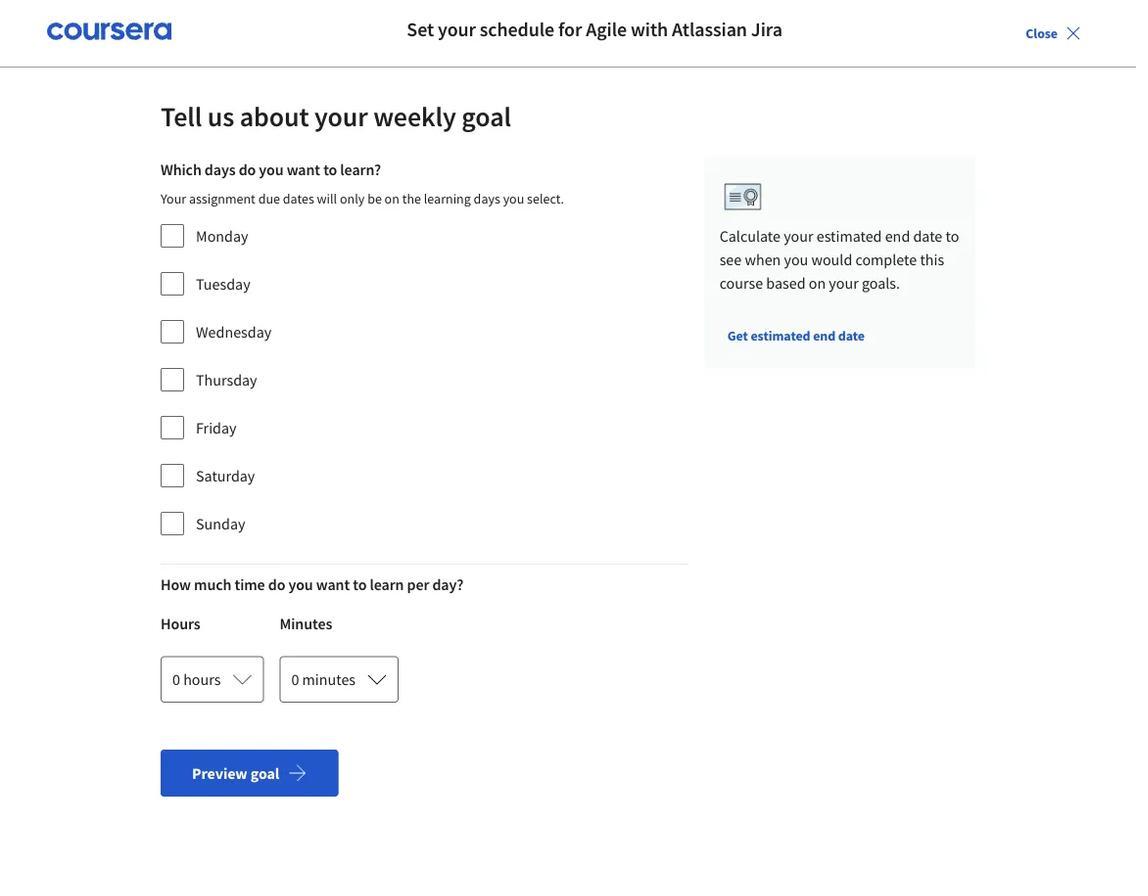 Task type: locate. For each thing, give the bounding box(es) containing it.
coursera image inside tell us about your weekly goal dialog
[[47, 16, 171, 47]]

atlassian
[[672, 17, 747, 42], [92, 180, 152, 199]]

1 horizontal spatial date
[[913, 226, 943, 246]]

to inside 'calculate your estimated end date to see when you would complete this course based on your goals.'
[[946, 226, 959, 246]]

date up this
[[913, 226, 943, 246]]

1 horizontal spatial set
[[888, 364, 907, 382]]

your left schedule
[[438, 17, 476, 42]]

0 hours
[[172, 670, 221, 690]]

estimated inside 'calculate your estimated end date to see when you would complete this course based on your goals.'
[[817, 226, 882, 246]]

do
[[239, 160, 256, 179], [268, 575, 285, 595]]

1 vertical spatial on
[[809, 273, 826, 293]]

date down goals.
[[838, 327, 865, 345]]

1 vertical spatial to
[[946, 226, 959, 246]]

0 left minutes
[[291, 670, 299, 690]]

0 horizontal spatial estimated
[[751, 327, 811, 345]]

based
[[766, 273, 806, 293]]

with
[[631, 17, 668, 42], [59, 180, 89, 199]]

0 horizontal spatial date
[[838, 327, 865, 345]]

0 vertical spatial atlassian
[[672, 17, 747, 42]]

1 vertical spatial end
[[885, 226, 910, 246]]

1 vertical spatial estimated
[[751, 327, 811, 345]]

want up dates
[[287, 160, 320, 179]]

on down would
[[809, 273, 826, 293]]

0 vertical spatial days
[[205, 160, 236, 179]]

agile for agile overview
[[380, 196, 412, 216]]

get estimated end date
[[728, 327, 865, 345]]

2 vertical spatial end
[[813, 327, 836, 345]]

1 horizontal spatial agile
[[380, 196, 412, 216]]

to for date
[[946, 226, 959, 246]]

visualizing work: boards element
[[325, 583, 827, 638]]

visualizing work: boards video
[[380, 657, 540, 697]]

preview
[[192, 764, 247, 784]]

menu item
[[778, 20, 904, 83]]

you
[[259, 160, 284, 179], [503, 190, 524, 208], [784, 250, 808, 269], [288, 575, 313, 595]]

date inside 'calculate your estimated end date to see when you would complete this course based on your goals.'
[[913, 226, 943, 246]]

1 vertical spatial with
[[59, 180, 89, 199]]

1 vertical spatial jira
[[155, 180, 180, 199]]

0 horizontal spatial 0
[[172, 670, 180, 690]]

1 horizontal spatial do
[[268, 575, 285, 595]]

1 coursera image from the left
[[47, 16, 171, 47]]

do up assignment on the left top
[[239, 160, 256, 179]]

tell
[[161, 99, 202, 134]]

0 horizontal spatial to
[[323, 160, 337, 179]]

0 vertical spatial end
[[940, 176, 962, 193]]

set inside tell us about your weekly goal dialog
[[407, 17, 434, 42]]

to left learn at the bottom left of the page
[[353, 575, 367, 595]]

on
[[385, 190, 400, 208], [809, 273, 826, 293]]

estimated right get
[[751, 327, 811, 345]]

0 vertical spatial want
[[287, 160, 320, 179]]

0 horizontal spatial set
[[407, 17, 434, 42]]

on right be
[[385, 190, 400, 208]]

2 vertical spatial to
[[353, 575, 367, 595]]

weekly up learn?
[[373, 99, 456, 134]]

goal
[[462, 99, 511, 134], [942, 238, 966, 256], [910, 364, 935, 382], [251, 764, 279, 784]]

0 horizontal spatial atlassian
[[92, 180, 152, 199]]

jira
[[751, 17, 783, 42], [155, 180, 180, 199]]

0 horizontal spatial do
[[239, 160, 256, 179]]

set left schedule
[[407, 17, 434, 42]]

1 horizontal spatial atlassian
[[672, 17, 747, 42]]

want
[[287, 160, 320, 179], [316, 575, 350, 595]]

your
[[438, 17, 476, 42], [314, 99, 368, 134], [784, 226, 814, 246], [829, 273, 859, 293]]

date
[[913, 226, 943, 246], [838, 327, 865, 345]]

1 vertical spatial days
[[474, 190, 500, 208]]

days right 'learning'
[[474, 190, 500, 208]]

estimated up would
[[817, 226, 882, 246]]

days up assignment on the left top
[[205, 160, 236, 179]]

2 coursera image from the left
[[10, 16, 134, 47]]

date:
[[965, 176, 994, 193]]

0 vertical spatial to
[[323, 160, 337, 179]]

0 vertical spatial weekly
[[373, 99, 456, 134]]

goal right preview
[[251, 764, 279, 784]]

thursday
[[196, 370, 257, 390]]

m
[[893, 274, 904, 293]]

for
[[558, 17, 582, 42]]

1 vertical spatial date
[[838, 327, 865, 345]]

to left set
[[946, 226, 959, 246]]

0 horizontal spatial weekly
[[373, 99, 456, 134]]

get estimated end date button
[[720, 318, 873, 354]]

us
[[207, 99, 234, 134]]

set your schedule for agile with atlassian jira
[[407, 17, 783, 42]]

see
[[720, 250, 742, 269]]

due
[[258, 190, 280, 208]]

1 vertical spatial set
[[888, 364, 907, 382]]

with inside tell us about your weekly goal dialog
[[631, 17, 668, 42]]

weekly
[[373, 99, 456, 134], [899, 238, 939, 256]]

learn?
[[340, 160, 381, 179]]

0 vertical spatial jira
[[751, 17, 783, 42]]

1 horizontal spatial with
[[631, 17, 668, 42]]

2 horizontal spatial agile
[[586, 17, 627, 42]]

end
[[940, 176, 962, 193], [885, 226, 910, 246], [813, 327, 836, 345]]

on inside which days do you want to learn? group
[[385, 190, 400, 208]]

2 horizontal spatial to
[[946, 226, 959, 246]]

set goal button
[[880, 355, 943, 390]]

calculate
[[720, 226, 781, 246]]

set
[[969, 238, 986, 256]]

weekly inside dialog
[[373, 99, 456, 134]]

agile with atlassian jira
[[24, 180, 180, 199]]

saturday
[[196, 466, 255, 486]]

to inside group
[[323, 160, 337, 179]]

0 horizontal spatial jira
[[155, 180, 180, 199]]

0 vertical spatial on
[[385, 190, 400, 208]]

hours
[[161, 614, 200, 634]]

weekly right the no
[[899, 238, 939, 256]]

goal inside button
[[251, 764, 279, 784]]

end left date:
[[940, 176, 962, 193]]

1 horizontal spatial weekly
[[899, 238, 939, 256]]

want up minutes
[[316, 575, 350, 595]]

0 vertical spatial do
[[239, 160, 256, 179]]

1 horizontal spatial end
[[885, 226, 910, 246]]

discussion
[[47, 594, 120, 614]]

0 vertical spatial date
[[913, 226, 943, 246]]

2 0 from the left
[[291, 670, 299, 690]]

0 horizontal spatial with
[[59, 180, 89, 199]]

do right time
[[268, 575, 285, 595]]

discussion forums link
[[0, 579, 227, 628]]

the
[[402, 190, 421, 208]]

date inside button
[[838, 327, 865, 345]]

preview goal
[[192, 764, 279, 784]]

be
[[367, 190, 382, 208]]

schedule
[[480, 17, 555, 42]]

to up will
[[323, 160, 337, 179]]

set inside button
[[888, 364, 907, 382]]

0 horizontal spatial end
[[813, 327, 836, 345]]

0 horizontal spatial on
[[385, 190, 400, 208]]

1 vertical spatial weekly
[[899, 238, 939, 256]]

0
[[172, 670, 180, 690], [291, 670, 299, 690]]

goal down monday element
[[910, 364, 935, 382]]

estimated
[[817, 226, 882, 246], [751, 327, 811, 345]]

0 for 0 hours
[[172, 670, 180, 690]]

to
[[323, 160, 337, 179], [946, 226, 959, 246], [353, 575, 367, 595]]

when
[[745, 250, 781, 269]]

you left select.
[[503, 190, 524, 208]]

agile for agile with atlassian jira
[[24, 180, 56, 199]]

1 horizontal spatial estimated
[[817, 226, 882, 246]]

agile overview link
[[333, 187, 811, 245]]

1 horizontal spatial on
[[809, 273, 826, 293]]

set
[[407, 17, 434, 42], [888, 364, 907, 382]]

1 horizontal spatial 0
[[291, 670, 299, 690]]

no
[[880, 238, 896, 256]]

close
[[1026, 24, 1058, 42]]

0 vertical spatial estimated
[[817, 226, 882, 246]]

agile
[[586, 17, 627, 42], [24, 180, 56, 199], [380, 196, 412, 216]]

overview
[[415, 196, 477, 216]]

set down m
[[888, 364, 907, 382]]

1 vertical spatial want
[[316, 575, 350, 595]]

sunday
[[196, 514, 245, 534]]

video
[[380, 679, 412, 697]]

1 vertical spatial atlassian
[[92, 180, 152, 199]]

end inside button
[[813, 327, 836, 345]]

0 horizontal spatial agile
[[24, 180, 56, 199]]

end down would
[[813, 327, 836, 345]]

agile overview
[[380, 196, 477, 216]]

agile inside agile overview link
[[380, 196, 412, 216]]

your up would
[[784, 226, 814, 246]]

0 vertical spatial with
[[631, 17, 668, 42]]

you up based
[[784, 250, 808, 269]]

set goal
[[888, 364, 935, 382]]

end up "complete"
[[885, 226, 910, 246]]

days
[[205, 160, 236, 179], [474, 190, 500, 208]]

this
[[920, 250, 945, 269]]

forums
[[123, 594, 176, 614]]

0 left hours
[[172, 670, 180, 690]]

wednesday
[[196, 322, 272, 342]]

coursera image
[[47, 16, 171, 47], [10, 16, 134, 47]]

0 horizontal spatial days
[[205, 160, 236, 179]]

estimated inside button
[[751, 327, 811, 345]]

0 vertical spatial set
[[407, 17, 434, 42]]

about
[[240, 99, 309, 134]]

1 horizontal spatial jira
[[751, 17, 783, 42]]

1 0 from the left
[[172, 670, 180, 690]]



Task type: vqa. For each thing, say whether or not it's contained in the screenshot.
second Coursera IMAGE from the left
yes



Task type: describe. For each thing, give the bounding box(es) containing it.
your up learn?
[[314, 99, 368, 134]]

0 minutes
[[291, 670, 356, 690]]

monday element
[[882, 267, 915, 300]]

Search in course text field
[[330, 12, 624, 47]]

your assignment due dates will only be on the learning days you select.
[[161, 190, 564, 208]]

discussion forums
[[47, 594, 176, 614]]

end inside 'calculate your estimated end date to see when you would complete this course based on your goals.'
[[885, 226, 910, 246]]

learning
[[424, 190, 471, 208]]

preview goal button
[[161, 750, 338, 797]]

2 horizontal spatial end
[[940, 176, 962, 193]]

course
[[720, 273, 763, 293]]

set for set your schedule for agile with atlassian jira
[[407, 17, 434, 42]]

certiciate icon image
[[720, 173, 767, 220]]

monday
[[196, 226, 248, 246]]

boards
[[494, 657, 540, 676]]

tell us about your weekly goal dialog
[[0, 0, 1136, 870]]

tell us about your weekly goal
[[161, 99, 511, 134]]

to for want
[[323, 160, 337, 179]]

calculate your estimated end date to see when you would complete this course based on your goals.
[[720, 226, 959, 293]]

minutes
[[302, 670, 356, 690]]

assignment
[[189, 190, 256, 208]]

1 horizontal spatial days
[[474, 190, 500, 208]]

will
[[317, 190, 337, 208]]

want inside group
[[287, 160, 320, 179]]

only
[[340, 190, 365, 208]]

atlassian inside tell us about your weekly goal dialog
[[672, 17, 747, 42]]

you inside 'calculate your estimated end date to see when you would complete this course based on your goals.'
[[784, 250, 808, 269]]

1 horizontal spatial to
[[353, 575, 367, 595]]

estimated
[[880, 176, 937, 193]]

goals.
[[862, 273, 900, 293]]

work:
[[453, 657, 491, 676]]

estimated end date:
[[880, 176, 996, 193]]

learn
[[370, 575, 404, 595]]

which days do you want to learn? group
[[161, 158, 564, 549]]

0 minutes button
[[280, 656, 399, 703]]

day?
[[432, 575, 464, 595]]

0 hours button
[[161, 656, 264, 703]]

you up due on the left top of the page
[[259, 160, 284, 179]]

dates
[[283, 190, 314, 208]]

search button
[[624, 12, 696, 47]]

which
[[161, 160, 202, 179]]

tuesday
[[196, 274, 250, 294]]

much
[[194, 575, 232, 595]]

complete
[[856, 250, 917, 269]]

do inside which days do you want to learn? group
[[239, 160, 256, 179]]

on inside 'calculate your estimated end date to see when you would complete this course based on your goals.'
[[809, 273, 826, 293]]

how
[[161, 575, 191, 595]]

hours
[[183, 670, 221, 690]]

your down would
[[829, 273, 859, 293]]

goal left set
[[942, 238, 966, 256]]

visualizing
[[380, 657, 450, 676]]

1 vertical spatial do
[[268, 575, 285, 595]]

search
[[640, 21, 680, 38]]

would
[[812, 250, 853, 269]]

agile inside tell us about your weekly goal dialog
[[586, 17, 627, 42]]

friday
[[196, 418, 237, 438]]

select.
[[527, 190, 564, 208]]

your
[[161, 190, 186, 208]]

you up minutes
[[288, 575, 313, 595]]

wednesday element
[[972, 267, 1005, 300]]

how much time do you want to learn per day?
[[161, 575, 464, 595]]

which days do you want to learn?
[[161, 160, 381, 179]]

close button
[[1018, 16, 1089, 51]]

goal down search in course text box
[[462, 99, 511, 134]]

no weekly goal set
[[880, 238, 986, 256]]

minutes
[[280, 614, 332, 634]]

jira inside tell us about your weekly goal dialog
[[751, 17, 783, 42]]

per
[[407, 575, 429, 595]]

get
[[728, 327, 748, 345]]

time
[[235, 575, 265, 595]]

0 for 0 minutes
[[291, 670, 299, 690]]

set for set goal
[[888, 364, 907, 382]]

goal inside button
[[910, 364, 935, 382]]



